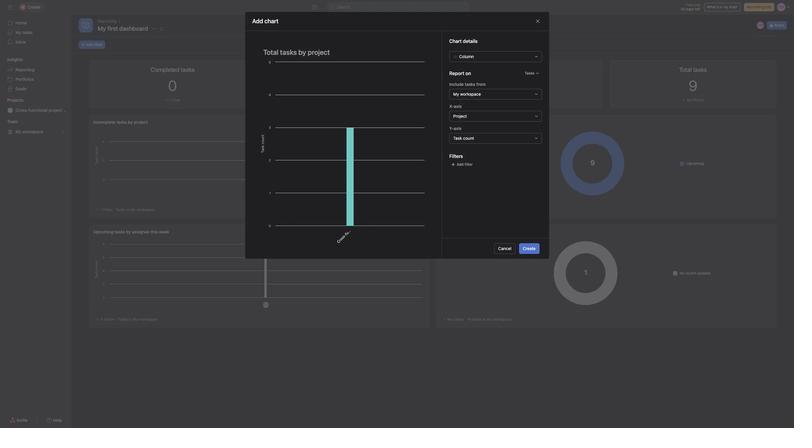 Task type: vqa. For each thing, say whether or not it's contained in the screenshot.
2️⃣ second: find the layout that's right for you Cell
no



Task type: locate. For each thing, give the bounding box(es) containing it.
tasks left by project in the left of the page
[[116, 120, 127, 125]]

1 vertical spatial reporting link
[[4, 65, 68, 75]]

first dashboard
[[107, 25, 148, 32]]

chart details
[[449, 38, 478, 44]]

no
[[687, 98, 692, 102], [680, 271, 685, 275], [448, 317, 452, 322]]

project
[[49, 108, 62, 113]]

add left billing
[[747, 5, 754, 9]]

insights
[[7, 57, 23, 62]]

workspace for projects by project status
[[493, 317, 512, 322]]

add inside add chart button
[[86, 42, 93, 47]]

reporting link up portfolios
[[4, 65, 68, 75]]

1 horizontal spatial no
[[680, 271, 685, 275]]

share
[[775, 23, 785, 27]]

axis for y-
[[454, 126, 462, 131]]

9
[[689, 77, 698, 94]]

search list box
[[327, 2, 470, 12]]

0 horizontal spatial reporting
[[16, 67, 34, 72]]

cross-functional project plan link
[[4, 106, 72, 115]]

add billing info button
[[744, 3, 775, 11]]

my workspace button
[[449, 89, 542, 100]]

0 horizontal spatial add
[[86, 42, 93, 47]]

2 vertical spatial add
[[457, 162, 464, 167]]

hide sidebar image
[[8, 5, 13, 10]]

my workspace inside dropdown button
[[453, 91, 481, 97]]

add left 'filter'
[[457, 162, 464, 167]]

tasks inside the global element
[[22, 30, 33, 35]]

0 horizontal spatial no
[[448, 317, 452, 322]]

1 horizontal spatial 1 filter button
[[510, 97, 529, 103]]

projects in my workspace
[[468, 317, 512, 322]]

add chart button
[[79, 41, 105, 49]]

0 vertical spatial no
[[687, 98, 692, 102]]

3
[[100, 317, 103, 322]]

1 horizontal spatial filter
[[172, 98, 181, 102]]

add inside add billing info button
[[747, 5, 754, 9]]

1 filter button for completed tasks
[[163, 97, 182, 103]]

0 button down overdue tasks
[[515, 77, 524, 94]]

0 horizontal spatial 1 filter button
[[163, 97, 182, 103]]

3 filters
[[100, 317, 114, 322]]

projects
[[7, 97, 23, 103], [440, 229, 457, 234], [468, 317, 482, 322]]

status
[[482, 120, 494, 125]]

count
[[463, 136, 474, 141]]

axis
[[454, 104, 462, 109], [454, 126, 462, 131]]

0 down completed tasks
[[168, 77, 177, 94]]

1 filter for completed tasks
[[169, 98, 181, 102]]

1 vertical spatial no
[[680, 271, 685, 275]]

0 for completed tasks
[[168, 77, 177, 94]]

reporting up my first dashboard at the left of the page
[[98, 18, 117, 24]]

my workspace down the include tasks from
[[453, 91, 481, 97]]

tasks
[[525, 71, 535, 75], [440, 120, 452, 125], [116, 207, 125, 212], [118, 317, 128, 322]]

close image
[[536, 19, 540, 24]]

0 horizontal spatial 0 button
[[168, 77, 177, 94]]

0 vertical spatial my workspace
[[453, 91, 481, 97]]

0 button for overdue tasks
[[515, 77, 524, 94]]

0 down overdue tasks
[[515, 77, 524, 94]]

assignee
[[132, 229, 150, 234]]

30
[[681, 7, 685, 11]]

workspace inside my workspace dropdown button
[[460, 91, 481, 97]]

2 horizontal spatial no
[[687, 98, 692, 102]]

0 vertical spatial upcoming
[[687, 161, 704, 166]]

workspace inside my workspace link
[[22, 129, 43, 134]]

workspace for incomplete tasks by project
[[136, 207, 155, 212]]

billing
[[755, 5, 765, 9]]

2 0 button from the left
[[515, 77, 524, 94]]

0 horizontal spatial co
[[263, 303, 268, 307]]

projects for projects by project status
[[440, 229, 457, 234]]

projects inside dropdown button
[[7, 97, 23, 103]]

trial
[[694, 3, 701, 7]]

from
[[477, 82, 486, 87]]

Total tasks by project text field
[[260, 45, 428, 59]]

no filters inside button
[[687, 98, 704, 102]]

updates
[[698, 271, 711, 275]]

report image
[[82, 22, 89, 29]]

column
[[459, 54, 474, 59]]

tasks left assignee
[[115, 229, 125, 234]]

2 horizontal spatial filter
[[519, 98, 528, 102]]

tasks
[[22, 30, 33, 35], [465, 82, 475, 87], [116, 120, 127, 125], [115, 229, 125, 234]]

days
[[686, 7, 694, 11]]

upcoming
[[687, 161, 704, 166], [93, 229, 113, 234]]

2 horizontal spatial by
[[458, 229, 463, 234]]

1 horizontal spatial upcoming
[[687, 161, 704, 166]]

by left assignee
[[126, 229, 131, 234]]

task count button
[[449, 133, 542, 144]]

reporting link up my first dashboard at the left of the page
[[98, 18, 117, 24]]

add chart
[[252, 18, 279, 25]]

0 vertical spatial no filters
[[687, 98, 704, 102]]

1 vertical spatial tasks in my workspace
[[118, 317, 158, 322]]

by up y-axis
[[453, 120, 458, 125]]

tasks by completion status this month
[[440, 120, 516, 125]]

1 axis from the top
[[454, 104, 462, 109]]

2 horizontal spatial add
[[747, 5, 754, 9]]

filters inside button
[[693, 98, 704, 102]]

0 horizontal spatial projects
[[7, 97, 23, 103]]

1 vertical spatial my workspace
[[16, 129, 43, 134]]

add filter
[[457, 162, 473, 167]]

1 vertical spatial add
[[86, 42, 93, 47]]

tasks down home
[[22, 30, 33, 35]]

in inside button
[[720, 5, 723, 9]]

workspace for upcoming tasks by assignee this week
[[139, 317, 158, 322]]

0 vertical spatial reporting
[[98, 18, 117, 24]]

1 filter button
[[163, 97, 182, 103], [510, 97, 529, 103]]

invite
[[17, 418, 27, 423]]

0 horizontal spatial my workspace
[[16, 129, 43, 134]]

0
[[168, 77, 177, 94], [515, 77, 524, 94]]

axis up 'task'
[[454, 126, 462, 131]]

projects element
[[0, 95, 72, 116]]

1
[[169, 98, 171, 102], [516, 98, 518, 102], [100, 207, 102, 212]]

2 axis from the top
[[454, 126, 462, 131]]

1 1 filter button from the left
[[163, 97, 182, 103]]

0 vertical spatial co
[[758, 23, 764, 27]]

0 vertical spatial projects
[[7, 97, 23, 103]]

add inside add filter dropdown button
[[457, 162, 464, 167]]

this month
[[495, 120, 516, 125]]

what's in my trial? button
[[704, 3, 741, 11]]

1 horizontal spatial 0 button
[[515, 77, 524, 94]]

reporting link
[[98, 18, 117, 24], [4, 65, 68, 75]]

2 horizontal spatial 1
[[516, 98, 518, 102]]

insights element
[[0, 54, 72, 95]]

2 vertical spatial projects
[[468, 317, 482, 322]]

0 horizontal spatial reporting link
[[4, 65, 68, 75]]

0 horizontal spatial upcoming
[[93, 229, 113, 234]]

my workspace inside teams element
[[16, 129, 43, 134]]

1 filter
[[169, 98, 181, 102], [516, 98, 528, 102], [100, 207, 112, 212]]

2 horizontal spatial projects
[[468, 317, 482, 322]]

1 horizontal spatial co
[[758, 23, 764, 27]]

project button
[[449, 111, 542, 122]]

1 horizontal spatial projects
[[440, 229, 457, 234]]

by
[[453, 120, 458, 125], [126, 229, 131, 234], [458, 229, 463, 234]]

1 horizontal spatial 0
[[515, 77, 524, 94]]

1 vertical spatial axis
[[454, 126, 462, 131]]

0 vertical spatial tasks in my workspace
[[116, 207, 155, 212]]

1 vertical spatial reporting
[[16, 67, 34, 72]]

this week
[[151, 229, 169, 234]]

0 button
[[168, 77, 177, 94], [515, 77, 524, 94]]

1 horizontal spatial 1 filter
[[169, 98, 181, 102]]

incomplete
[[93, 120, 115, 125]]

1 horizontal spatial by
[[453, 120, 458, 125]]

filter
[[172, 98, 181, 102], [519, 98, 528, 102], [103, 207, 112, 212]]

no filters
[[687, 98, 704, 102], [448, 317, 464, 322]]

my workspace
[[453, 91, 481, 97], [16, 129, 43, 134]]

in for upcoming tasks by assignee this week
[[129, 317, 132, 322]]

1 horizontal spatial no filters
[[687, 98, 704, 102]]

tasks left the from
[[465, 82, 475, 87]]

reporting up portfolios
[[16, 67, 34, 72]]

1 vertical spatial projects
[[440, 229, 457, 234]]

2 1 filter button from the left
[[510, 97, 529, 103]]

axis for x-
[[454, 104, 462, 109]]

1 horizontal spatial 1
[[169, 98, 171, 102]]

by left the project status
[[458, 229, 463, 234]]

1 0 button from the left
[[168, 77, 177, 94]]

share button
[[767, 21, 787, 30]]

portfolios link
[[4, 75, 68, 84]]

2 0 from the left
[[515, 77, 524, 94]]

my inside teams element
[[16, 129, 21, 134]]

0 vertical spatial add
[[747, 5, 754, 9]]

by for projects
[[458, 229, 463, 234]]

axis up project
[[454, 104, 462, 109]]

2 vertical spatial no
[[448, 317, 452, 322]]

1 0 from the left
[[168, 77, 177, 94]]

my
[[724, 5, 729, 9]]

0 vertical spatial reporting link
[[98, 18, 117, 24]]

reporting
[[98, 18, 117, 24], [16, 67, 34, 72]]

home link
[[4, 18, 68, 28]]

add left chart
[[86, 42, 93, 47]]

my workspace link
[[4, 127, 68, 137]]

co
[[758, 23, 764, 27], [263, 303, 268, 307]]

my workspace down team
[[16, 129, 43, 134]]

0 horizontal spatial 0
[[168, 77, 177, 94]]

tasks for incomplete
[[116, 120, 127, 125]]

1 horizontal spatial add
[[457, 162, 464, 167]]

chart
[[94, 42, 103, 47]]

1 vertical spatial no filters
[[448, 317, 464, 322]]

2 horizontal spatial 1 filter
[[516, 98, 528, 102]]

goals
[[16, 86, 26, 91]]

0 vertical spatial axis
[[454, 104, 462, 109]]

1 horizontal spatial my workspace
[[453, 91, 481, 97]]

goals link
[[4, 84, 68, 94]]

global element
[[0, 15, 72, 50]]

1 vertical spatial upcoming
[[93, 229, 113, 234]]

0 button down completed tasks
[[168, 77, 177, 94]]

cross-functional project plan
[[16, 108, 72, 113]]

in
[[720, 5, 723, 9], [126, 207, 129, 212], [129, 317, 132, 322], [483, 317, 486, 322]]



Task type: describe. For each thing, give the bounding box(es) containing it.
functional
[[28, 108, 48, 113]]

y-axis
[[449, 126, 462, 131]]

1 for completed tasks
[[169, 98, 171, 102]]

free
[[686, 3, 693, 7]]

0 horizontal spatial 1 filter
[[100, 207, 112, 212]]

portfolios
[[16, 77, 34, 82]]

teams element
[[0, 116, 72, 138]]

1 filter button for overdue tasks
[[510, 97, 529, 103]]

my inside the global element
[[16, 30, 21, 35]]

co inside button
[[758, 23, 764, 27]]

include
[[449, 82, 464, 87]]

tasks button
[[522, 69, 542, 77]]

task
[[453, 136, 462, 141]]

create
[[523, 246, 536, 251]]

add for add billing info
[[747, 5, 754, 9]]

cross-
[[16, 108, 28, 113]]

incomplete tasks by project
[[93, 120, 148, 125]]

invite button
[[6, 415, 31, 426]]

add filter button
[[449, 160, 474, 169]]

search
[[337, 4, 350, 10]]

what's in my trial?
[[707, 5, 738, 9]]

in for incomplete tasks by project
[[126, 207, 129, 212]]

tasks for include
[[465, 82, 475, 87]]

info
[[766, 5, 772, 9]]

overdue tasks
[[501, 66, 539, 73]]

0 horizontal spatial by
[[126, 229, 131, 234]]

cancel button
[[495, 243, 516, 254]]

upcoming for upcoming tasks by assignee this week
[[93, 229, 113, 234]]

0 button for completed tasks
[[168, 77, 177, 94]]

create button
[[519, 243, 540, 254]]

0 horizontal spatial no filters
[[448, 317, 464, 322]]

by project
[[128, 120, 148, 125]]

my first dashboard
[[98, 25, 148, 32]]

search button
[[327, 2, 470, 12]]

reporting inside insights element
[[16, 67, 34, 72]]

filter
[[465, 162, 473, 167]]

add billing info
[[747, 5, 772, 9]]

filter for overdue tasks
[[519, 98, 528, 102]]

x-axis
[[449, 104, 462, 109]]

left
[[695, 7, 701, 11]]

project status
[[464, 229, 491, 234]]

trial?
[[730, 5, 738, 9]]

in for projects by project status
[[483, 317, 486, 322]]

insights button
[[0, 57, 23, 63]]

filter for completed tasks
[[172, 98, 181, 102]]

no inside no filters button
[[687, 98, 692, 102]]

free trial 30 days left
[[681, 3, 701, 11]]

tasks in my workspace for by
[[118, 317, 158, 322]]

1 vertical spatial co
[[263, 303, 268, 307]]

upcoming for upcoming
[[687, 161, 704, 166]]

my tasks
[[16, 30, 33, 35]]

upcoming tasks by assignee this week
[[93, 229, 169, 234]]

add for add chart
[[86, 42, 93, 47]]

projects for projects in my workspace
[[468, 317, 482, 322]]

include tasks from
[[449, 82, 486, 87]]

recent
[[686, 271, 697, 275]]

my inside dropdown button
[[453, 91, 459, 97]]

plan
[[63, 108, 72, 113]]

home
[[16, 20, 27, 25]]

add to starred image
[[159, 26, 164, 31]]

no recent updates
[[680, 271, 711, 275]]

what's
[[707, 5, 719, 9]]

team
[[7, 119, 18, 124]]

completed tasks
[[151, 66, 195, 73]]

co button
[[757, 21, 765, 30]]

show options image
[[151, 26, 156, 31]]

x-
[[449, 104, 454, 109]]

my tasks link
[[4, 28, 68, 37]]

1 filter for overdue tasks
[[516, 98, 528, 102]]

cancel
[[498, 246, 512, 251]]

no filters button
[[681, 97, 706, 103]]

1 horizontal spatial reporting
[[98, 18, 117, 24]]

projects by project status
[[440, 229, 491, 234]]

tasks in my workspace for by project
[[116, 207, 155, 212]]

0 horizontal spatial filter
[[103, 207, 112, 212]]

tasks for my
[[22, 30, 33, 35]]

projects button
[[0, 97, 23, 103]]

total tasks
[[680, 66, 707, 73]]

projects for projects
[[7, 97, 23, 103]]

completion
[[459, 120, 481, 125]]

0 for overdue tasks
[[515, 77, 524, 94]]

0 horizontal spatial 1
[[100, 207, 102, 212]]

add chart
[[86, 42, 103, 47]]

column button
[[449, 51, 542, 62]]

inbox
[[16, 39, 26, 44]]

tasks inside dropdown button
[[525, 71, 535, 75]]

task count
[[453, 136, 474, 141]]

tasks for upcoming
[[115, 229, 125, 234]]

add for add filter
[[457, 162, 464, 167]]

by for tasks
[[453, 120, 458, 125]]

inbox link
[[4, 37, 68, 47]]

report on
[[449, 71, 471, 76]]

1 horizontal spatial reporting link
[[98, 18, 117, 24]]

y-
[[449, 126, 454, 131]]

project
[[453, 114, 467, 119]]

team button
[[0, 119, 18, 125]]

9 button
[[689, 77, 698, 94]]

1 for overdue tasks
[[516, 98, 518, 102]]



